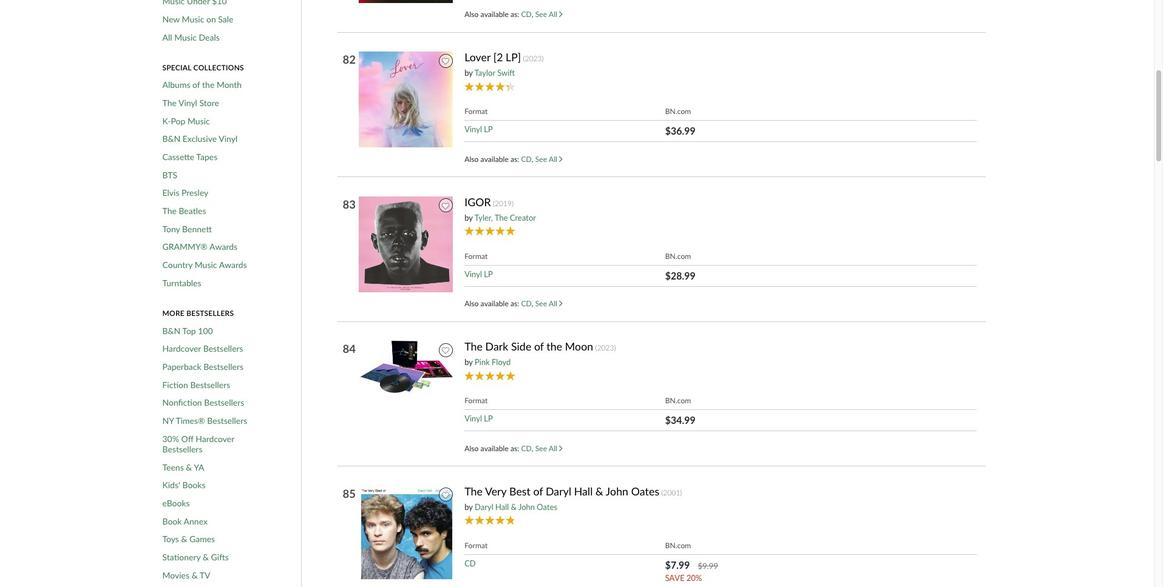 Task type: locate. For each thing, give the bounding box(es) containing it.
bn.com up $34.99 link
[[665, 397, 691, 406]]

0 horizontal spatial oates
[[537, 502, 557, 512]]

fiction
[[162, 380, 188, 390]]

also available as: cd , for (2019)
[[465, 299, 535, 308]]

3 see from the top
[[535, 299, 547, 308]]

1 see all from the top
[[535, 10, 559, 19]]

see all for of
[[535, 444, 559, 453]]

4 see all from the top
[[535, 444, 559, 453]]

hardcover up the paperback
[[162, 344, 201, 354]]

2 available from the top
[[481, 155, 509, 164]]

4 also available as: cd , from the top
[[465, 444, 535, 453]]

the dark side of the moon (2023) by pink floyd
[[465, 340, 616, 367]]

very
[[485, 485, 507, 498]]

bestsellers for paperback bestsellers
[[203, 362, 244, 372]]

vinyl for 83
[[465, 269, 482, 279]]

1 right image from the top
[[559, 156, 563, 162]]

, up the dark side of the moon link in the bottom of the page
[[532, 299, 533, 308]]

by
[[465, 68, 473, 78], [465, 213, 473, 223], [465, 358, 473, 367], [465, 502, 473, 512]]

also available as: cd ,
[[465, 10, 535, 19], [465, 155, 535, 164], [465, 299, 535, 308], [465, 444, 535, 453]]

cassette
[[162, 152, 194, 162]]

1 vertical spatial vinyl lp link
[[465, 269, 493, 279]]

1 format from the top
[[465, 107, 488, 116]]

(2019)
[[493, 199, 514, 208]]

4 see from the top
[[535, 444, 547, 453]]

1 vertical spatial (2023)
[[595, 344, 616, 353]]

the dark side of the moon link
[[465, 340, 593, 354]]

1 vertical spatial the
[[547, 340, 562, 353]]

,
[[532, 10, 533, 19], [532, 155, 533, 164], [532, 299, 533, 308], [532, 444, 533, 453]]

all for the dark side of the moon
[[549, 444, 557, 453]]

& for games
[[181, 534, 187, 545]]

as: up side
[[511, 299, 519, 308]]

hardcover bestsellers
[[162, 344, 243, 354]]

the left moon
[[547, 340, 562, 353]]

oates down the very best of daryl hall & john oates link
[[537, 502, 557, 512]]

1 lp from the top
[[484, 125, 493, 134]]

as: up best
[[511, 444, 519, 453]]

0 horizontal spatial hall
[[495, 502, 509, 512]]

84
[[343, 342, 356, 356]]

all for lover [2 lp]
[[549, 155, 557, 164]]

book
[[162, 516, 182, 527]]

the up the pink
[[465, 340, 483, 353]]

available up very
[[481, 444, 509, 453]]

2 vertical spatial lp
[[484, 414, 493, 424]]

music down grammy® awards 'link'
[[195, 260, 217, 270]]

music for all
[[174, 32, 197, 42]]

available for igor
[[481, 299, 509, 308]]

the left very
[[465, 485, 483, 498]]

music
[[182, 14, 204, 24], [174, 32, 197, 42], [188, 116, 210, 126], [195, 260, 217, 270]]

, up the igor (2019) by tyler, the creator
[[532, 155, 533, 164]]

times®
[[176, 416, 205, 426]]

2 vinyl lp link from the top
[[465, 269, 493, 279]]

taylor
[[475, 68, 495, 78]]

the inside the dark side of the moon (2023) by pink floyd
[[465, 340, 483, 353]]

0 vertical spatial vinyl lp link
[[465, 125, 493, 134]]

b&n down k-
[[162, 134, 180, 144]]

format for igor
[[465, 252, 488, 261]]

4 by from the top
[[465, 502, 473, 512]]

2 see from the top
[[535, 155, 547, 164]]

3 vinyl lp from the top
[[465, 414, 493, 424]]

tony
[[162, 224, 180, 234]]

gifts
[[211, 553, 229, 563]]

the beatles
[[162, 206, 206, 216]]

the dark side of the moon image
[[358, 341, 456, 394]]

1 horizontal spatial daryl
[[546, 485, 571, 498]]

bn.com up $28.99 link
[[665, 252, 691, 261]]

vinyl up k-pop music
[[178, 98, 197, 108]]

available up (2019)
[[481, 155, 509, 164]]

3 available from the top
[[481, 299, 509, 308]]

oates
[[631, 485, 659, 498], [537, 502, 557, 512]]

format down the taylor
[[465, 107, 488, 116]]

see all
[[535, 10, 559, 19], [535, 155, 559, 164], [535, 299, 559, 308], [535, 444, 559, 453]]

vinyl for 84
[[465, 414, 482, 424]]

bestsellers down paperback bestsellers link
[[190, 380, 230, 390]]

movies
[[162, 571, 189, 581]]

music down new music on sale link at the left top of the page
[[174, 32, 197, 42]]

1 horizontal spatial (2023)
[[595, 344, 616, 353]]

bn.com for taylor
[[665, 107, 691, 116]]

1 vinyl lp link from the top
[[465, 125, 493, 134]]

teens
[[162, 462, 184, 473]]

cd link
[[521, 10, 532, 19], [521, 155, 532, 164], [521, 299, 532, 308], [521, 444, 532, 453], [465, 559, 476, 569]]

see all link for of
[[535, 444, 563, 453]]

available up lover [2 lp] link at the top left of page
[[481, 10, 509, 19]]

bestsellers up 30% off hardcover bestsellers link at the left of page
[[207, 416, 247, 426]]

2 b&n from the top
[[162, 326, 180, 336]]

ebooks
[[162, 498, 190, 509]]

bn.com up $7.99 link
[[665, 541, 691, 551]]

of down special collections
[[192, 80, 200, 90]]

toys & games link
[[162, 534, 215, 545]]

4 see all link from the top
[[535, 444, 563, 453]]

of right side
[[534, 340, 544, 353]]

daryl down very
[[475, 502, 493, 512]]

of for very
[[533, 485, 543, 498]]

vinyl lp down tyler, at the left of the page
[[465, 269, 493, 279]]

cd for dark
[[521, 444, 532, 453]]

4 as: from the top
[[511, 444, 519, 453]]

by inside the dark side of the moon (2023) by pink floyd
[[465, 358, 473, 367]]

as:
[[511, 10, 519, 19], [511, 155, 519, 164], [511, 299, 519, 308], [511, 444, 519, 453]]

right image
[[559, 11, 563, 18], [559, 445, 563, 452]]

kids' books
[[162, 480, 205, 491]]

creator
[[510, 213, 536, 223]]

3 vinyl lp link from the top
[[465, 414, 493, 424]]

as: up (2019)
[[511, 155, 519, 164]]

2 also from the top
[[465, 155, 479, 164]]

4 available from the top
[[481, 444, 509, 453]]

3 lp from the top
[[484, 414, 493, 424]]

elvis
[[162, 188, 179, 198]]

of right best
[[533, 485, 543, 498]]

bestsellers up 100
[[186, 309, 234, 318]]

b&n down more
[[162, 326, 180, 336]]

hackney diamonds image
[[358, 0, 456, 3]]

bn.com
[[665, 107, 691, 116], [665, 252, 691, 261], [665, 397, 691, 406], [665, 541, 691, 551]]

pink
[[475, 358, 490, 367]]

also available as: cd , up the [2
[[465, 10, 535, 19]]

daryl right best
[[546, 485, 571, 498]]

fiction bestsellers link
[[162, 380, 230, 390]]

paperback bestsellers link
[[162, 362, 244, 372]]

available for the
[[481, 444, 509, 453]]

1 vertical spatial vinyl lp
[[465, 269, 493, 279]]

2 vinyl lp from the top
[[465, 269, 493, 279]]

0 horizontal spatial the
[[202, 80, 215, 90]]

available up dark
[[481, 299, 509, 308]]

0 vertical spatial hall
[[574, 485, 593, 498]]

2 , from the top
[[532, 155, 533, 164]]

bestsellers up ny times® bestsellers
[[204, 398, 244, 408]]

vinyl down the taylor
[[465, 125, 482, 134]]

1 b&n from the top
[[162, 134, 180, 144]]

1 , from the top
[[532, 10, 533, 19]]

1 vertical spatial hardcover
[[196, 434, 234, 444]]

bestsellers inside "link"
[[204, 398, 244, 408]]

of inside the very best of daryl hall & john oates (2001) by daryl hall & john oates
[[533, 485, 543, 498]]

igor (2019) by tyler, the creator
[[465, 195, 536, 223]]

0 vertical spatial right image
[[559, 156, 563, 162]]

more
[[162, 309, 185, 318]]

cd link for (2019)
[[521, 299, 532, 308]]

3 bn.com from the top
[[665, 397, 691, 406]]

b&n inside b&n exclusive vinyl link
[[162, 134, 180, 144]]

albums of the month
[[162, 80, 242, 90]]

vinyl down tyler, at the left of the page
[[465, 269, 482, 279]]

also available as: cd , up very
[[465, 444, 535, 453]]

4 also from the top
[[465, 444, 479, 453]]

3 as: from the top
[[511, 299, 519, 308]]

4 format from the top
[[465, 541, 488, 551]]

1 by from the top
[[465, 68, 473, 78]]

3 see all link from the top
[[535, 299, 563, 308]]

daryl
[[546, 485, 571, 498], [475, 502, 493, 512]]

bn.com for creator
[[665, 252, 691, 261]]

0 vertical spatial oates
[[631, 485, 659, 498]]

see all link for tyler,
[[535, 299, 563, 308]]

best
[[509, 485, 531, 498]]

0 horizontal spatial john
[[518, 502, 535, 512]]

john down best
[[518, 502, 535, 512]]

the
[[202, 80, 215, 90], [547, 340, 562, 353]]

lp down tyler, at the left of the page
[[484, 269, 493, 279]]

all music deals link
[[162, 32, 220, 43]]

see all for (2023)
[[535, 155, 559, 164]]

format down tyler, at the left of the page
[[465, 252, 488, 261]]

1 horizontal spatial oates
[[631, 485, 659, 498]]

the down special collections
[[202, 80, 215, 90]]

by left the taylor
[[465, 68, 473, 78]]

oates left (2001)
[[631, 485, 659, 498]]

hall
[[574, 485, 593, 498], [495, 502, 509, 512]]

music up all music deals
[[182, 14, 204, 24]]

lp for lp]
[[484, 125, 493, 134]]

1 horizontal spatial john
[[606, 485, 628, 498]]

awards down grammy® awards 'link'
[[219, 260, 247, 270]]

2 see all link from the top
[[535, 155, 563, 164]]

vinyl lp link down the taylor
[[465, 125, 493, 134]]

format for the
[[465, 397, 488, 406]]

2 vertical spatial vinyl lp link
[[465, 414, 493, 424]]

hardcover down "ny times® bestsellers" link on the bottom left
[[196, 434, 234, 444]]

awards
[[209, 242, 237, 252], [219, 260, 247, 270]]

1 vertical spatial of
[[534, 340, 544, 353]]

0 vertical spatial vinyl lp
[[465, 125, 493, 134]]

3 , from the top
[[532, 299, 533, 308]]

1 vertical spatial b&n
[[162, 326, 180, 336]]

stationery & gifts link
[[162, 553, 229, 563]]

see all link
[[535, 10, 563, 19], [535, 155, 563, 164], [535, 299, 563, 308], [535, 444, 563, 453]]

0 horizontal spatial daryl
[[475, 502, 493, 512]]

, up the lover [2 lp] (2023) by taylor swift
[[532, 10, 533, 19]]

1 vertical spatial awards
[[219, 260, 247, 270]]

0 vertical spatial b&n
[[162, 134, 180, 144]]

lp for side
[[484, 414, 493, 424]]

vinyl down the pink
[[465, 414, 482, 424]]

3 also from the top
[[465, 299, 479, 308]]

top
[[182, 326, 196, 336]]

also available as: cd , up dark
[[465, 299, 535, 308]]

also available as: cd , up (2019)
[[465, 155, 535, 164]]

2 vertical spatial vinyl lp
[[465, 414, 493, 424]]

all for igor
[[549, 299, 557, 308]]

&
[[186, 462, 192, 473], [596, 485, 603, 498], [511, 502, 517, 512], [181, 534, 187, 545], [203, 553, 209, 563], [192, 571, 198, 581]]

awards up country music awards
[[209, 242, 237, 252]]

0 vertical spatial awards
[[209, 242, 237, 252]]

1 horizontal spatial the
[[547, 340, 562, 353]]

vinyl lp down the taylor
[[465, 125, 493, 134]]

3 format from the top
[[465, 397, 488, 406]]

by left daryl hall & john oates link on the bottom of page
[[465, 502, 473, 512]]

by inside the lover [2 lp] (2023) by taylor swift
[[465, 68, 473, 78]]

2 format from the top
[[465, 252, 488, 261]]

the vinyl store link
[[162, 98, 219, 108]]

right image
[[559, 156, 563, 162], [559, 301, 563, 307]]

vinyl lp for side
[[465, 414, 493, 424]]

b&n top 100
[[162, 326, 213, 336]]

1 vertical spatial hall
[[495, 502, 509, 512]]

bestsellers down hardcover bestsellers link on the left of the page
[[203, 362, 244, 372]]

see for (2019)
[[535, 299, 547, 308]]

the down (2019)
[[495, 213, 508, 223]]

vinyl lp link down the pink
[[465, 414, 493, 424]]

vinyl
[[178, 98, 197, 108], [465, 125, 482, 134], [219, 134, 238, 144], [465, 269, 482, 279], [465, 414, 482, 424]]

& for tv
[[192, 571, 198, 581]]

john left (2001)
[[606, 485, 628, 498]]

igor image
[[358, 196, 456, 293]]

1 vertical spatial right image
[[559, 301, 563, 307]]

vinyl lp link down tyler, at the left of the page
[[465, 269, 493, 279]]

0 vertical spatial hardcover
[[162, 344, 201, 354]]

paperback
[[162, 362, 201, 372]]

0 horizontal spatial (2023)
[[523, 54, 544, 63]]

$36.99 link
[[665, 125, 696, 137]]

, up the very best of daryl hall & john oates link
[[532, 444, 533, 453]]

cd for (2019)
[[521, 299, 532, 308]]

new music on sale link
[[162, 14, 233, 25]]

hardcover inside hardcover bestsellers link
[[162, 344, 201, 354]]

fiction bestsellers
[[162, 380, 230, 390]]

b&n inside b&n top 100 link
[[162, 326, 180, 336]]

new music on sale
[[162, 14, 233, 24]]

also available as: cd , for dark
[[465, 444, 535, 453]]

by left the pink
[[465, 358, 473, 367]]

1 vertical spatial john
[[518, 502, 535, 512]]

(2023) right moon
[[595, 344, 616, 353]]

exclusive
[[183, 134, 217, 144]]

2 lp from the top
[[484, 269, 493, 279]]

by left tyler, at the left of the page
[[465, 213, 473, 223]]

2 also available as: cd , from the top
[[465, 155, 535, 164]]

music for country
[[195, 260, 217, 270]]

4 , from the top
[[532, 444, 533, 453]]

cd link for [2
[[521, 155, 532, 164]]

vinyl lp link
[[465, 125, 493, 134], [465, 269, 493, 279], [465, 414, 493, 424]]

bn.com up $36.99
[[665, 107, 691, 116]]

1 bn.com from the top
[[665, 107, 691, 116]]

3 by from the top
[[465, 358, 473, 367]]

(2023) right the lp]
[[523, 54, 544, 63]]

also
[[465, 10, 479, 19], [465, 155, 479, 164], [465, 299, 479, 308], [465, 444, 479, 453]]

lp down the taylor
[[484, 125, 493, 134]]

$7.99 link
[[665, 560, 690, 571]]

b&n for b&n exclusive vinyl
[[162, 134, 180, 144]]

john
[[606, 485, 628, 498], [518, 502, 535, 512]]

ebooks link
[[162, 498, 190, 509]]

30%
[[162, 434, 179, 444]]

on
[[206, 14, 216, 24]]

lover [2 lp] (2023) by taylor swift
[[465, 50, 544, 78]]

the inside the very best of daryl hall & john oates (2001) by daryl hall & john oates
[[465, 485, 483, 498]]

0 vertical spatial lp
[[484, 125, 493, 134]]

1 vertical spatial lp
[[484, 269, 493, 279]]

format down daryl hall & john oates link on the bottom of page
[[465, 541, 488, 551]]

as: for [2
[[511, 155, 519, 164]]

2 right image from the top
[[559, 301, 563, 307]]

as: for dark
[[511, 444, 519, 453]]

0 vertical spatial (2023)
[[523, 54, 544, 63]]

the
[[162, 98, 177, 108], [162, 206, 177, 216], [495, 213, 508, 223], [465, 340, 483, 353], [465, 485, 483, 498]]

k-pop music
[[162, 116, 210, 126]]

format down the pink
[[465, 397, 488, 406]]

1 vertical spatial right image
[[559, 445, 563, 452]]

grammy® awards link
[[162, 242, 237, 252]]

cd for [2
[[521, 155, 532, 164]]

2 vertical spatial of
[[533, 485, 543, 498]]

available
[[481, 10, 509, 19], [481, 155, 509, 164], [481, 299, 509, 308], [481, 444, 509, 453]]

vinyl lp down the pink
[[465, 414, 493, 424]]

2 bn.com from the top
[[665, 252, 691, 261]]

0 vertical spatial the
[[202, 80, 215, 90]]

bestsellers down 100
[[203, 344, 243, 354]]

3 also available as: cd , from the top
[[465, 299, 535, 308]]

lp down pink floyd link
[[484, 414, 493, 424]]

see all link for (2023)
[[535, 155, 563, 164]]

2 see all from the top
[[535, 155, 559, 164]]

by inside the very best of daryl hall & john oates (2001) by daryl hall & john oates
[[465, 502, 473, 512]]

vinyl lp
[[465, 125, 493, 134], [465, 269, 493, 279], [465, 414, 493, 424]]

3 see all from the top
[[535, 299, 559, 308]]

ny times® bestsellers
[[162, 416, 247, 426]]

2 as: from the top
[[511, 155, 519, 164]]

1 see from the top
[[535, 10, 547, 19]]

2 by from the top
[[465, 213, 473, 223]]

as: up the lp]
[[511, 10, 519, 19]]

ny
[[162, 416, 174, 426]]

the down elvis
[[162, 206, 177, 216]]

the up k-
[[162, 98, 177, 108]]

1 vinyl lp from the top
[[465, 125, 493, 134]]

of inside the dark side of the moon (2023) by pink floyd
[[534, 340, 544, 353]]

1 vertical spatial daryl
[[475, 502, 493, 512]]

bts
[[162, 170, 177, 180]]

vinyl lp for lp]
[[465, 125, 493, 134]]

0 vertical spatial right image
[[559, 11, 563, 18]]

cassette tapes link
[[162, 152, 218, 162]]

bestsellers down off
[[162, 444, 202, 455]]



Task type: describe. For each thing, give the bounding box(es) containing it.
30% off hardcover bestsellers
[[162, 434, 234, 455]]

100
[[198, 326, 213, 336]]

vinyl lp link for by
[[465, 269, 493, 279]]

, for (2019)
[[532, 299, 533, 308]]

music for new
[[182, 14, 204, 24]]

vinyl for 82
[[465, 125, 482, 134]]

store
[[199, 98, 219, 108]]

1 also from the top
[[465, 10, 479, 19]]

lp for by
[[484, 269, 493, 279]]

taylor swift link
[[475, 68, 515, 78]]

the inside the dark side of the moon (2023) by pink floyd
[[547, 340, 562, 353]]

toys
[[162, 534, 179, 545]]

presley
[[182, 188, 208, 198]]

, for dark
[[532, 444, 533, 453]]

deals
[[199, 32, 220, 42]]

beatles
[[179, 206, 206, 216]]

kids'
[[162, 480, 180, 491]]

pink floyd link
[[475, 358, 511, 367]]

right image for (2019)
[[559, 301, 563, 307]]

nonfiction bestsellers link
[[162, 398, 244, 408]]

1 also available as: cd , from the top
[[465, 10, 535, 19]]

vinyl lp link for side
[[465, 414, 493, 424]]

82
[[343, 53, 356, 66]]

off
[[181, 434, 194, 444]]

the very best of daryl hall & john oates link
[[465, 485, 659, 498]]

music up exclusive
[[188, 116, 210, 126]]

bestsellers for hardcover bestsellers
[[203, 344, 243, 354]]

also available as: cd , for [2
[[465, 155, 535, 164]]

elvis presley
[[162, 188, 208, 198]]

tony bennett link
[[162, 224, 212, 234]]

ya
[[194, 462, 204, 473]]

lover
[[465, 50, 491, 64]]

pop
[[171, 116, 185, 126]]

the inside the igor (2019) by tyler, the creator
[[495, 213, 508, 223]]

vinyl right exclusive
[[219, 134, 238, 144]]

0 vertical spatial of
[[192, 80, 200, 90]]

tyler,
[[475, 213, 493, 223]]

book annex link
[[162, 516, 208, 527]]

the vinyl store
[[162, 98, 219, 108]]

special collections
[[162, 63, 244, 72]]

1 vertical spatial oates
[[537, 502, 557, 512]]

country music awards link
[[162, 260, 247, 270]]

the beatles link
[[162, 206, 206, 216]]

$7.99
[[665, 560, 690, 571]]

the for beatles
[[162, 206, 177, 216]]

daryl hall & john oates link
[[475, 502, 557, 512]]

of for dark
[[534, 340, 544, 353]]

b&n exclusive vinyl link
[[162, 134, 238, 144]]

books
[[182, 480, 205, 491]]

4 bn.com from the top
[[665, 541, 691, 551]]

$36.99
[[665, 125, 696, 137]]

1 as: from the top
[[511, 10, 519, 19]]

lover [2 lp] link
[[465, 50, 521, 64]]

bestsellers for more bestsellers
[[186, 309, 234, 318]]

(2023) inside the lover [2 lp] (2023) by taylor swift
[[523, 54, 544, 63]]

see for dark
[[535, 444, 547, 453]]

nonfiction bestsellers
[[162, 398, 244, 408]]

special
[[162, 63, 191, 72]]

bestsellers for fiction bestsellers
[[190, 380, 230, 390]]

also for igor
[[465, 299, 479, 308]]

b&n for b&n top 100
[[162, 326, 180, 336]]

country music awards
[[162, 260, 247, 270]]

lp]
[[506, 50, 521, 64]]

(2023) inside the dark side of the moon (2023) by pink floyd
[[595, 344, 616, 353]]

available for lover
[[481, 155, 509, 164]]

$34.99 link
[[665, 415, 696, 426]]

right image for [2
[[559, 156, 563, 162]]

vinyl lp link for lp]
[[465, 125, 493, 134]]

83
[[343, 198, 356, 211]]

nonfiction
[[162, 398, 202, 408]]

1 available from the top
[[481, 10, 509, 19]]

by inside the igor (2019) by tyler, the creator
[[465, 213, 473, 223]]

igor
[[465, 195, 491, 209]]

as: for (2019)
[[511, 299, 519, 308]]

see all for tyler,
[[535, 299, 559, 308]]

tony bennett
[[162, 224, 212, 234]]

movies & tv
[[162, 571, 210, 581]]

2 right image from the top
[[559, 445, 563, 452]]

1 right image from the top
[[559, 11, 563, 18]]

k-
[[162, 116, 171, 126]]

elvis presley link
[[162, 188, 208, 198]]

vinyl lp for by
[[465, 269, 493, 279]]

country
[[162, 260, 193, 270]]

$34.99
[[665, 415, 696, 426]]

albums of the month link
[[162, 80, 242, 90]]

bestsellers inside 30% off hardcover bestsellers
[[162, 444, 202, 455]]

tapes
[[196, 152, 218, 162]]

30% off hardcover bestsellers link
[[162, 434, 263, 455]]

paperback bestsellers
[[162, 362, 244, 372]]

0 vertical spatial john
[[606, 485, 628, 498]]

bn.com for moon
[[665, 397, 691, 406]]

stationery
[[162, 553, 201, 563]]

& for ya
[[186, 462, 192, 473]]

ny times® bestsellers link
[[162, 416, 247, 426]]

tyler, the creator link
[[475, 213, 536, 223]]

the for vinyl
[[162, 98, 177, 108]]

new
[[162, 14, 180, 24]]

1 see all link from the top
[[535, 10, 563, 19]]

[2
[[493, 50, 503, 64]]

cd link for dark
[[521, 444, 532, 453]]

20%
[[687, 574, 702, 583]]

the for very
[[465, 485, 483, 498]]

$9.99
[[698, 561, 718, 571]]

, for [2
[[532, 155, 533, 164]]

85
[[343, 487, 356, 501]]

month
[[217, 80, 242, 90]]

also for the dark side of the moon
[[465, 444, 479, 453]]

also for lover [2 lp]
[[465, 155, 479, 164]]

the very best of daryl hall & john oates image
[[358, 485, 456, 583]]

(2001)
[[661, 488, 682, 498]]

save
[[665, 574, 685, 583]]

0 vertical spatial daryl
[[546, 485, 571, 498]]

igor link
[[465, 195, 491, 209]]

& for gifts
[[203, 553, 209, 563]]

lover [2 lp] image
[[358, 51, 456, 148]]

see for [2
[[535, 155, 547, 164]]

$28.99
[[665, 270, 696, 282]]

1 horizontal spatial hall
[[574, 485, 593, 498]]

turntables link
[[162, 278, 201, 289]]

$28.99 link
[[665, 270, 696, 282]]

swift
[[497, 68, 515, 78]]

albums
[[162, 80, 190, 90]]

awards inside 'link'
[[209, 242, 237, 252]]

book annex
[[162, 516, 208, 527]]

dark
[[485, 340, 508, 353]]

stationery & gifts
[[162, 553, 229, 563]]

annex
[[184, 516, 208, 527]]

format for lover
[[465, 107, 488, 116]]

bestsellers for nonfiction bestsellers
[[204, 398, 244, 408]]

hardcover inside 30% off hardcover bestsellers
[[196, 434, 234, 444]]

the for dark
[[465, 340, 483, 353]]



Task type: vqa. For each thing, say whether or not it's contained in the screenshot.
BESTSELLERS within the 30% OFF HARDCOVER BESTSELLERS
yes



